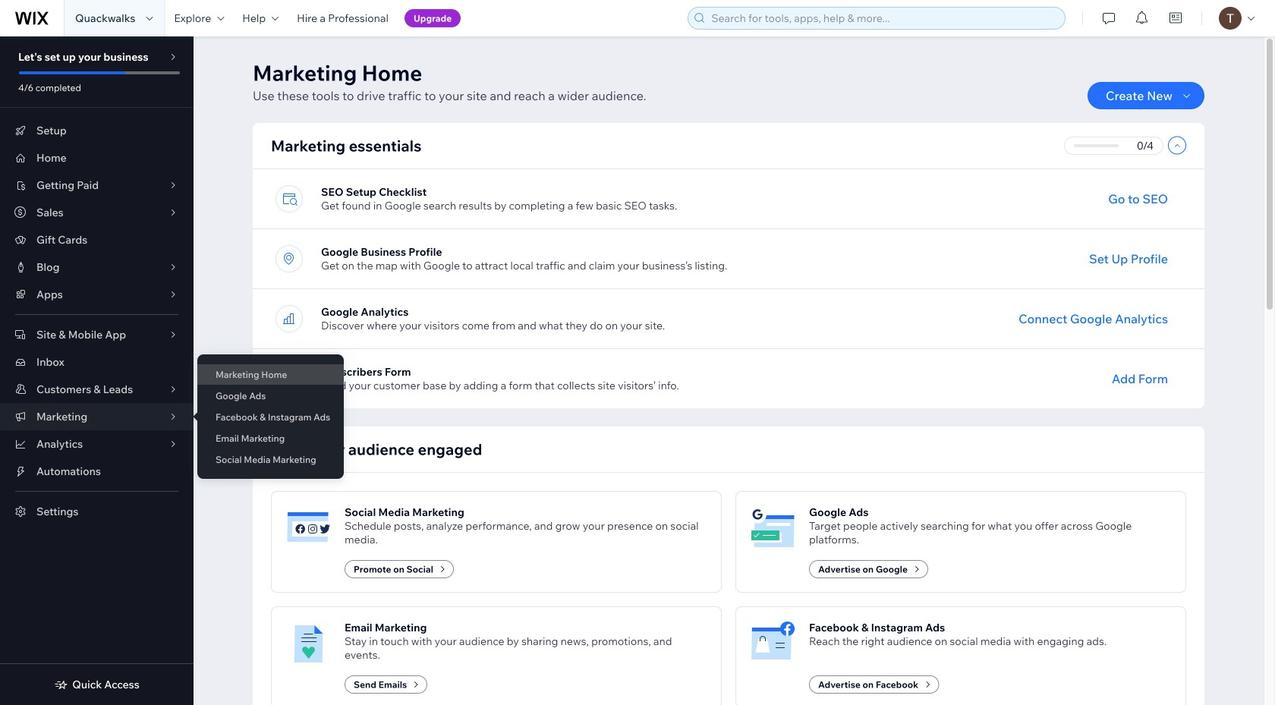 Task type: vqa. For each thing, say whether or not it's contained in the screenshot.
Search For Tools, Apps, Help & More... field
yes



Task type: locate. For each thing, give the bounding box(es) containing it.
Search for tools, apps, help & more... field
[[707, 8, 1061, 29]]



Task type: describe. For each thing, give the bounding box(es) containing it.
sidebar element
[[0, 36, 194, 705]]



